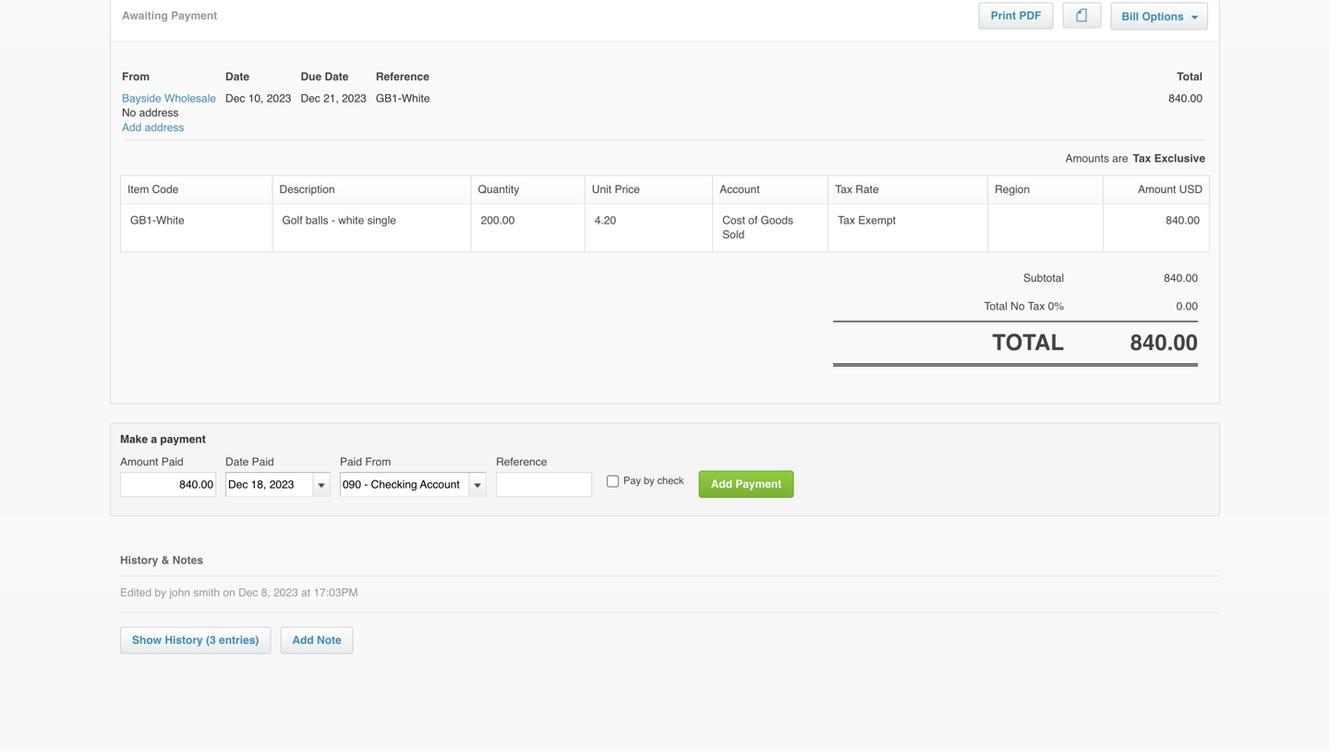Task type: locate. For each thing, give the bounding box(es) containing it.
reference up reference 'text box'
[[496, 456, 547, 469]]

add note link
[[280, 627, 354, 654]]

date up 10,
[[226, 70, 250, 83]]

total
[[1178, 70, 1203, 83], [985, 300, 1008, 313]]

amount left the usd
[[1138, 183, 1177, 196]]

1 horizontal spatial white
[[402, 92, 430, 105]]

&
[[161, 554, 169, 567]]

1 vertical spatial gb1-
[[130, 214, 156, 227]]

add payment link
[[699, 471, 794, 498]]

1 horizontal spatial gb1-
[[376, 92, 402, 105]]

0 horizontal spatial no
[[122, 106, 136, 119]]

0 horizontal spatial gb1-
[[130, 214, 156, 227]]

dec left 10,
[[226, 92, 245, 105]]

paid for amount paid
[[161, 456, 184, 469]]

total down options
[[1178, 70, 1203, 83]]

paid
[[161, 456, 184, 469], [252, 456, 274, 469], [340, 456, 362, 469]]

1 horizontal spatial total
[[1178, 70, 1203, 83]]

3 paid from the left
[[340, 456, 362, 469]]

paid from
[[340, 456, 391, 469]]

unit price
[[592, 183, 640, 196]]

2 paid from the left
[[252, 456, 274, 469]]

wholesale
[[165, 92, 216, 105]]

goods
[[761, 214, 794, 227]]

amount down make
[[120, 456, 158, 469]]

0%
[[1049, 300, 1065, 313]]

amounts
[[1066, 152, 1110, 165]]

add down bayside
[[122, 121, 142, 134]]

by for pay
[[644, 475, 655, 487]]

item code
[[128, 183, 179, 196]]

1 vertical spatial add
[[711, 478, 733, 491]]

address down bayside wholesale 'link'
[[145, 121, 184, 134]]

bill
[[1122, 10, 1139, 23]]

0 vertical spatial gb1-
[[376, 92, 402, 105]]

0 vertical spatial reference
[[376, 70, 430, 83]]

cost of goods sold
[[723, 214, 794, 241]]

1 horizontal spatial payment
[[736, 478, 782, 491]]

white right 21,
[[402, 92, 430, 105]]

21,
[[324, 92, 339, 105]]

pay by check
[[624, 475, 684, 487]]

make a payment
[[120, 433, 206, 446]]

by
[[644, 475, 655, 487], [155, 586, 166, 599]]

1 vertical spatial from
[[365, 456, 391, 469]]

reference
[[376, 70, 430, 83], [496, 456, 547, 469]]

by left john on the left bottom of page
[[155, 586, 166, 599]]

no down bayside
[[122, 106, 136, 119]]

840.00 up exclusive
[[1169, 92, 1203, 105]]

white
[[338, 214, 364, 227]]

payment right awaiting on the left
[[171, 9, 217, 22]]

no up total
[[1011, 300, 1025, 313]]

tax right the 'are'
[[1133, 152, 1152, 165]]

0 horizontal spatial total
[[985, 300, 1008, 313]]

0 horizontal spatial paid
[[161, 456, 184, 469]]

1 vertical spatial by
[[155, 586, 166, 599]]

unit
[[592, 183, 612, 196]]

total inside total 840.00
[[1178, 70, 1203, 83]]

gb1- right 21,
[[376, 92, 402, 105]]

add
[[122, 121, 142, 134], [711, 478, 733, 491], [292, 634, 314, 647]]

by right pay
[[644, 475, 655, 487]]

tax left rate
[[836, 183, 853, 196]]

date up 21,
[[325, 70, 349, 83]]

check
[[658, 475, 684, 487]]

notes
[[173, 554, 203, 567]]

payment for awaiting payment
[[171, 9, 217, 22]]

tax left 'exempt'
[[838, 214, 856, 227]]

no inside from bayside wholesale no address add address
[[122, 106, 136, 119]]

history left the "&" at the bottom left
[[120, 554, 158, 567]]

date for date dec 10, 2023 due date dec 21, 2023 reference gb1-white
[[226, 70, 250, 83]]

0 vertical spatial amount
[[1138, 183, 1177, 196]]

tax exempt
[[838, 214, 896, 227]]

0 vertical spatial from
[[122, 70, 150, 83]]

amount
[[1138, 183, 1177, 196], [120, 456, 158, 469]]

tax
[[1133, 152, 1152, 165], [836, 183, 853, 196], [838, 214, 856, 227], [1028, 300, 1045, 313]]

description
[[280, 183, 335, 196]]

reference right due
[[376, 70, 430, 83]]

add inside from bayside wholesale no address add address
[[122, 121, 142, 134]]

of
[[749, 214, 758, 227]]

show history (3 entries)
[[132, 634, 259, 647]]

date up date paid 'text field'
[[225, 456, 249, 469]]

date
[[226, 70, 250, 83], [325, 70, 349, 83], [225, 456, 249, 469]]

dec
[[226, 92, 245, 105], [301, 92, 320, 105], [238, 586, 258, 599]]

1 vertical spatial payment
[[736, 478, 782, 491]]

1 horizontal spatial amount
[[1138, 183, 1177, 196]]

gb1- down item
[[130, 214, 156, 227]]

None text field
[[341, 473, 469, 496]]

1 paid from the left
[[161, 456, 184, 469]]

0 vertical spatial total
[[1178, 70, 1203, 83]]

white inside date dec 10, 2023 due date dec 21, 2023 reference gb1-white
[[402, 92, 430, 105]]

white down code
[[156, 214, 185, 227]]

show
[[132, 634, 162, 647]]

2023
[[267, 92, 292, 105], [342, 92, 367, 105], [274, 586, 298, 599]]

1 vertical spatial total
[[985, 300, 1008, 313]]

0 horizontal spatial reference
[[376, 70, 430, 83]]

0 vertical spatial no
[[122, 106, 136, 119]]

0 horizontal spatial from
[[122, 70, 150, 83]]

0 vertical spatial add
[[122, 121, 142, 134]]

show history (3 entries) link
[[120, 627, 271, 654]]

0 vertical spatial history
[[120, 554, 158, 567]]

840.00 down 0.00
[[1131, 330, 1199, 355]]

white
[[402, 92, 430, 105], [156, 214, 185, 227]]

1 vertical spatial white
[[156, 214, 185, 227]]

total up total
[[985, 300, 1008, 313]]

1 horizontal spatial paid
[[252, 456, 274, 469]]

tax left 0%
[[1028, 300, 1045, 313]]

0 vertical spatial by
[[644, 475, 655, 487]]

bill options
[[1122, 10, 1187, 23]]

on
[[223, 586, 235, 599]]

tax rate
[[836, 183, 879, 196]]

2 horizontal spatial add
[[711, 478, 733, 491]]

1 horizontal spatial by
[[644, 475, 655, 487]]

0 horizontal spatial by
[[155, 586, 166, 599]]

840.00
[[1169, 92, 1203, 105], [1167, 214, 1200, 227], [1165, 271, 1199, 284], [1131, 330, 1199, 355]]

1 vertical spatial no
[[1011, 300, 1025, 313]]

subtotal
[[1024, 271, 1065, 284]]

amount for amount paid
[[120, 456, 158, 469]]

gb1-white
[[130, 214, 185, 227]]

add right 'check'
[[711, 478, 733, 491]]

2023 right 10,
[[267, 92, 292, 105]]

no
[[122, 106, 136, 119], [1011, 300, 1025, 313]]

from
[[122, 70, 150, 83], [365, 456, 391, 469]]

history
[[120, 554, 158, 567], [165, 634, 203, 647]]

1 vertical spatial address
[[145, 121, 184, 134]]

1 vertical spatial reference
[[496, 456, 547, 469]]

0 horizontal spatial history
[[120, 554, 158, 567]]

1 horizontal spatial no
[[1011, 300, 1025, 313]]

8,
[[261, 586, 271, 599]]

edited
[[120, 586, 152, 599]]

payment for add payment
[[736, 478, 782, 491]]

amount paid
[[120, 456, 184, 469]]

address
[[139, 106, 179, 119], [145, 121, 184, 134]]

1 vertical spatial amount
[[120, 456, 158, 469]]

gb1-
[[376, 92, 402, 105], [130, 214, 156, 227]]

1 vertical spatial history
[[165, 634, 203, 647]]

2 vertical spatial add
[[292, 634, 314, 647]]

sold
[[723, 228, 745, 241]]

0 vertical spatial payment
[[171, 9, 217, 22]]

total for total no tax 0%
[[985, 300, 1008, 313]]

payment
[[171, 9, 217, 22], [736, 478, 782, 491]]

balls
[[306, 214, 329, 227]]

dec left 21,
[[301, 92, 320, 105]]

0 horizontal spatial add
[[122, 121, 142, 134]]

address up add address 'link'
[[139, 106, 179, 119]]

1 horizontal spatial reference
[[496, 456, 547, 469]]

payment right 'check'
[[736, 478, 782, 491]]

0 horizontal spatial payment
[[171, 9, 217, 22]]

2 horizontal spatial paid
[[340, 456, 362, 469]]

0 horizontal spatial amount
[[120, 456, 158, 469]]

date dec 10, 2023 due date dec 21, 2023 reference gb1-white
[[226, 70, 430, 105]]

exclusive
[[1155, 152, 1206, 165]]

0 vertical spatial white
[[402, 92, 430, 105]]

history left (3
[[165, 634, 203, 647]]

add left note at the bottom left of page
[[292, 634, 314, 647]]

price
[[615, 183, 640, 196]]

1 horizontal spatial add
[[292, 634, 314, 647]]



Task type: describe. For each thing, give the bounding box(es) containing it.
0 horizontal spatial white
[[156, 214, 185, 227]]

usd
[[1180, 183, 1203, 196]]

region
[[995, 183, 1030, 196]]

at
[[301, 586, 311, 599]]

quantity
[[478, 183, 520, 196]]

-
[[332, 214, 335, 227]]

item
[[128, 183, 149, 196]]

2023 right the 8,
[[274, 586, 298, 599]]

pdf
[[1020, 9, 1042, 22]]

golf balls - white single
[[282, 214, 396, 227]]

from inside from bayside wholesale no address add address
[[122, 70, 150, 83]]

1 horizontal spatial from
[[365, 456, 391, 469]]

print pdf
[[991, 9, 1042, 22]]

(3
[[206, 634, 216, 647]]

from bayside wholesale no address add address
[[122, 70, 216, 134]]

amount usd
[[1138, 183, 1203, 196]]

history & notes
[[120, 554, 203, 567]]

smith
[[193, 586, 220, 599]]

payment
[[160, 433, 206, 446]]

are
[[1113, 152, 1129, 165]]

add note
[[292, 634, 342, 647]]

Reference text field
[[496, 472, 592, 497]]

entries)
[[219, 634, 259, 647]]

due
[[301, 70, 322, 83]]

0.00
[[1177, 300, 1199, 313]]

make
[[120, 433, 148, 446]]

add address link
[[122, 120, 184, 135]]

account
[[720, 183, 760, 196]]

single
[[367, 214, 396, 227]]

a
[[151, 433, 157, 446]]

total 840.00
[[1169, 70, 1203, 105]]

Amount Paid text field
[[120, 472, 216, 497]]

exempt
[[859, 214, 896, 227]]

paid for date paid
[[252, 456, 274, 469]]

dec left the 8,
[[238, 586, 258, 599]]

add for add payment
[[711, 478, 733, 491]]

print
[[991, 9, 1017, 22]]

add for add note
[[292, 634, 314, 647]]

10,
[[248, 92, 264, 105]]

amount for amount usd
[[1138, 183, 1177, 196]]

code
[[152, 183, 179, 196]]

awaiting payment
[[122, 9, 217, 22]]

edited by john smith on dec 8, 2023 at 17:03pm
[[120, 586, 358, 599]]

john
[[169, 586, 190, 599]]

0 vertical spatial address
[[139, 106, 179, 119]]

options
[[1143, 10, 1184, 23]]

200.00
[[481, 214, 515, 227]]

date paid
[[225, 456, 274, 469]]

4.20
[[595, 214, 617, 227]]

gb1- inside date dec 10, 2023 due date dec 21, 2023 reference gb1-white
[[376, 92, 402, 105]]

rate
[[856, 183, 879, 196]]

Pay by check checkbox
[[607, 476, 619, 488]]

date for date paid
[[225, 456, 249, 469]]

add payment
[[711, 478, 782, 491]]

awaiting
[[122, 9, 168, 22]]

print pdf link
[[980, 3, 1053, 28]]

1 horizontal spatial history
[[165, 634, 203, 647]]

bayside wholesale link
[[122, 92, 216, 106]]

Date Paid text field
[[226, 473, 313, 496]]

840.00 down the usd
[[1167, 214, 1200, 227]]

2023 right 21,
[[342, 92, 367, 105]]

amounts are tax exclusive
[[1066, 152, 1206, 165]]

total
[[993, 330, 1065, 355]]

by for edited
[[155, 586, 166, 599]]

840.00 up 0.00
[[1165, 271, 1199, 284]]

17:03pm
[[314, 586, 358, 599]]

total no tax 0%
[[985, 300, 1065, 313]]

total for total 840.00
[[1178, 70, 1203, 83]]

reference inside date dec 10, 2023 due date dec 21, 2023 reference gb1-white
[[376, 70, 430, 83]]

note
[[317, 634, 342, 647]]

golf
[[282, 214, 303, 227]]

cost
[[723, 214, 746, 227]]

bayside
[[122, 92, 161, 105]]

pay
[[624, 475, 641, 487]]



Task type: vqa. For each thing, say whether or not it's contained in the screenshot.
Payment to the top
yes



